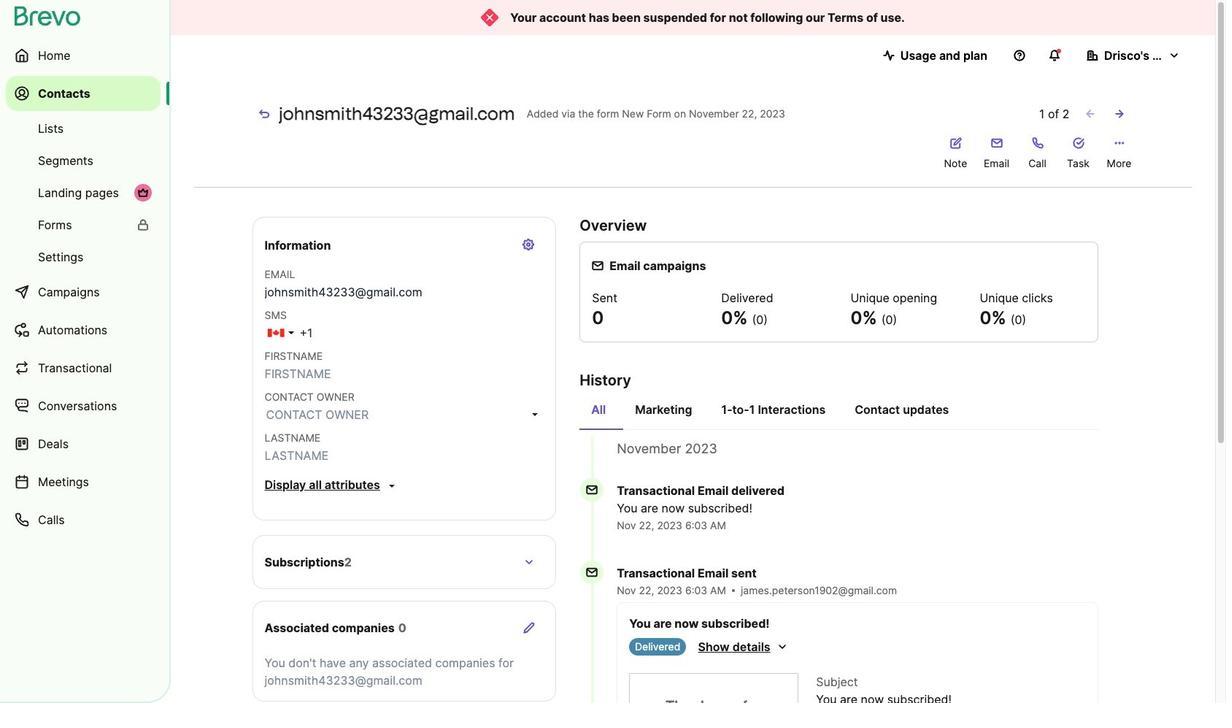 Task type: vqa. For each thing, say whether or not it's contained in the screenshot.
Contacts link
no



Task type: describe. For each thing, give the bounding box(es) containing it.
SMS field
[[300, 324, 544, 342]]

left___8yvyj image
[[137, 219, 149, 231]]

LASTNAME field
[[265, 447, 544, 464]]



Task type: locate. For each thing, give the bounding box(es) containing it.
dialog
[[1216, 0, 1227, 703]]

FIRSTNAME field
[[265, 365, 544, 383]]

left___8yvyj image
[[137, 187, 149, 199]]

EMAIL field
[[265, 283, 544, 301]]

tab list
[[580, 395, 1098, 430]]



